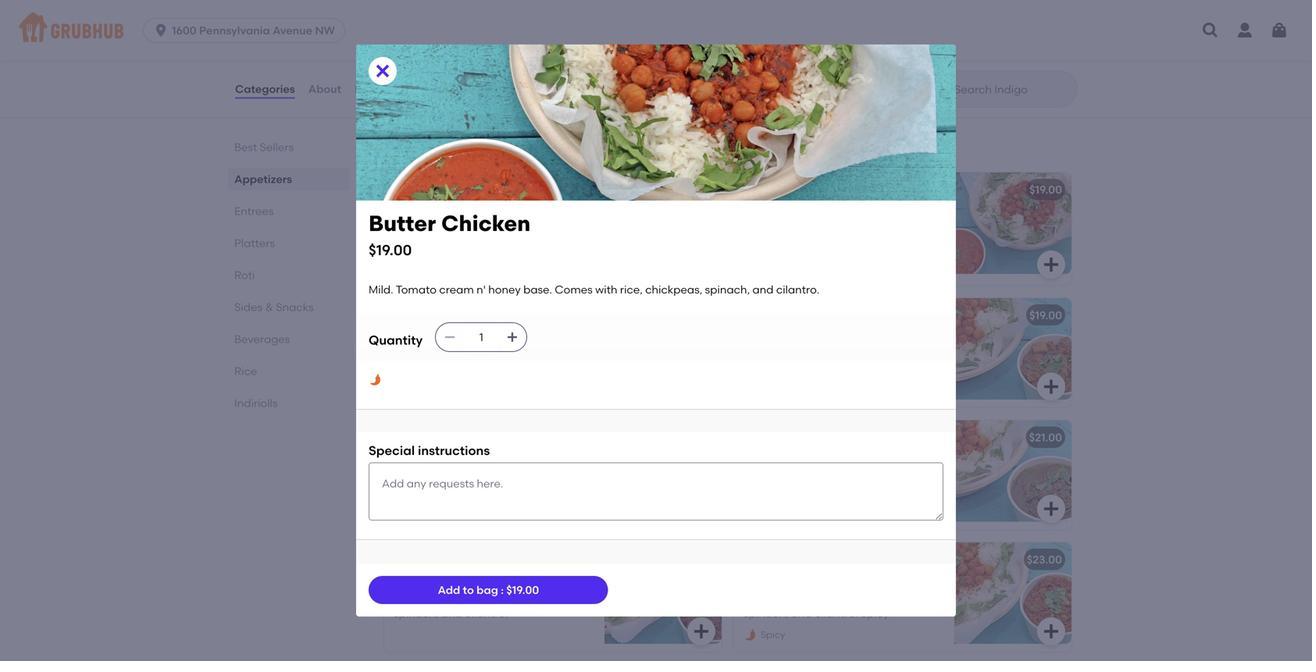 Task type: vqa. For each thing, say whether or not it's contained in the screenshot.
cilantro. inside the VERY SPICY. COOKED IN SPICY SPINACH AND BUTTER. COMES WITH RICE, CHICKPEAS, SPINACH, AND CILANTRO.
yes



Task type: describe. For each thing, give the bounding box(es) containing it.
bone in chunks of goat meat in spicy curry. comes with rice, chickpeas, spinach, and cilantro.
[[394, 576, 587, 621]]

spicy inside ground lamb and peas cooked in curry. comes with rice, chickpeas, spinach, and cilantro. spicy
[[861, 608, 890, 621]]

chickpeas, inside fenugreek, ginger, and garlic no dairy. comes with rice, chickpeas, spinach, and cilantro.
[[516, 469, 573, 483]]

in right meat at left
[[547, 576, 557, 589]]

punjabi chicken
[[394, 183, 481, 197]]

best for best seller
[[753, 167, 773, 179]]

moderately spicy. ginger and garlic base. comes with rice, chickpeas, spinach, and cilantro. boneless.
[[394, 331, 581, 376]]

in inside ground lamb and peas cooked in curry. comes with rice, chickpeas, spinach, and cilantro. spicy
[[912, 576, 921, 589]]

with inside the very spicy. cooked in spicy spinach and butter. comes with rice, chickpeas, spinach, and cilantro.
[[845, 469, 868, 483]]

(no
[[744, 347, 761, 360]]

root,
[[817, 34, 842, 48]]

carrots,
[[945, 34, 986, 48]]

with inside bone in chunks of goat meat in spicy curry. comes with rice, chickpeas, spinach, and cilantro.
[[466, 592, 488, 605]]

base. for ginger
[[394, 347, 423, 360]]

spinach, inside fenugreek, ginger, and garlic no dairy. comes with rice, chickpeas, spinach, and cilantro.
[[394, 485, 439, 498]]

cooked inside ground lamb and peas cooked in curry. comes with rice, chickpeas, spinach, and cilantro. spicy
[[869, 576, 909, 589]]

snacks
[[276, 301, 314, 314]]

:
[[501, 584, 504, 597]]

spicy image for very spicy. cooked in spicy spinach and butter. comes with rice, chickpeas, spinach, and cilantro.
[[744, 507, 758, 521]]

base. for cream
[[524, 283, 552, 297]]

1 horizontal spatial entrees
[[381, 136, 443, 156]]

reviews
[[355, 82, 398, 96]]

ground lamb and peas cooked in curry. comes with rice, chickpeas, spinach, and cilantro. spicy
[[744, 576, 923, 621]]

cilantro. up tikka
[[777, 283, 820, 297]]

moderately spicy. ginger garlic base (no cream) but cooked in butter. comes with rice, chickpeas, spinach, and cilantro.
[[744, 331, 939, 392]]

ginger,
[[455, 453, 491, 467]]

butter chicken
[[744, 187, 824, 200]]

categories
[[235, 82, 295, 96]]

$21.00 for saag chicken 'image' on the bottom right of the page
[[1030, 431, 1063, 445]]

cilantro. inside moderately spicy. ginger garlic base (no cream) but cooked in butter. comes with rice, chickpeas, spinach, and cilantro.
[[768, 379, 811, 392]]

spicy. for but
[[807, 331, 836, 344]]

goat curry
[[394, 554, 454, 567]]

with inside ground lamb and peas cooked in curry. comes with rice, chickpeas, spinach, and cilantro. spicy
[[816, 592, 838, 605]]

add to bag : $19.00
[[438, 584, 539, 597]]

comes right honey on the top left of page
[[555, 283, 593, 297]]

Search Indigo search field
[[953, 82, 1073, 97]]

sellers
[[260, 141, 294, 154]]

comes inside the very spicy. cooked in spicy spinach and butter. comes with rice, chickpeas, spinach, and cilantro.
[[805, 469, 843, 483]]

$19.00 inside butter chicken $19.00
[[369, 242, 412, 259]]

quantity
[[369, 333, 423, 348]]

beat
[[790, 34, 815, 48]]

lamb
[[394, 309, 425, 322]]

keema
[[776, 554, 814, 567]]

bone
[[394, 576, 421, 589]]

goat
[[489, 576, 514, 589]]

butter. inside moderately spicy. ginger garlic base (no cream) but cooked in butter. comes with rice, chickpeas, spinach, and cilantro.
[[880, 347, 914, 360]]

of inside bone in chunks of goat meat in spicy curry. comes with rice, chickpeas, spinach, and cilantro.
[[475, 576, 486, 589]]

and inside bone in chunks of goat meat in spicy curry. comes with rice, chickpeas, spinach, and cilantro.
[[441, 608, 462, 621]]

masala
[[394, 431, 434, 445]]

peas
[[841, 576, 867, 589]]

fenugreek, ginger, and garlic no dairy. comes with rice, chickpeas, spinach, and cilantro.
[[394, 453, 573, 498]]

spicy keema curry
[[744, 554, 846, 567]]

best seller
[[753, 167, 801, 179]]

garlic inside 'moderately spicy. ginger and garlic base. comes with rice, chickpeas, spinach, and cilantro. boneless.'
[[551, 331, 581, 344]]

very spicy. cooked in spicy spinach and butter. comes with rice, chickpeas, spinach, and cilantro.
[[744, 453, 930, 498]]

platters
[[234, 237, 275, 250]]

punjabi chicken image
[[605, 173, 722, 274]]

spicy. for butter.
[[769, 453, 799, 467]]

meat
[[516, 576, 545, 589]]

curry for lamb curry
[[427, 309, 457, 322]]

curry. inside ground lamb and peas cooked in curry. comes with rice, chickpeas, spinach, and cilantro. spicy
[[744, 592, 773, 605]]

about button
[[308, 61, 342, 117]]

butter. inside the very spicy. cooked in spicy spinach and butter. comes with rice, chickpeas, spinach, and cilantro.
[[768, 469, 802, 483]]

served
[[917, 50, 952, 64]]

rice, inside moderately spicy. ginger garlic base (no cream) but cooked in butter. comes with rice, chickpeas, spinach, and cilantro.
[[809, 363, 832, 376]]

masala chicken
[[394, 431, 480, 445]]

sides & snacks
[[234, 301, 314, 314]]

comes inside bone in chunks of goat meat in spicy curry. comes with rice, chickpeas, spinach, and cilantro.
[[426, 592, 463, 605]]

mild. tomato cream n' honey base. comes with rice, chickpeas, spinach, and cilantro.
[[369, 283, 820, 297]]

chickpeas, inside the very spicy. cooked in spicy spinach and butter. comes with rice, chickpeas, spinach, and cilantro.
[[744, 485, 801, 498]]

butter for butter chicken $19.00
[[369, 211, 436, 237]]

n'
[[477, 283, 486, 297]]

$21.00 for punjabi chicken image
[[680, 183, 713, 197]]

cream
[[439, 283, 474, 297]]

spicy for spicy
[[761, 630, 786, 641]]

rice, up lamb curry image
[[620, 283, 643, 297]]

chicken tikka
[[744, 309, 819, 322]]

over
[[955, 50, 978, 64]]

ground
[[744, 576, 784, 589]]

chicken tikka image
[[955, 298, 1072, 400]]

butter for butter chicken
[[744, 187, 777, 200]]

spinach, inside 'moderately spicy. ginger and garlic base. comes with rice, chickpeas, spinach, and cilantro. boneless.'
[[394, 363, 439, 376]]

curry up peas
[[816, 554, 846, 567]]

fenugreek,
[[394, 453, 452, 467]]

spinach, inside bone in chunks of goat meat in spicy curry. comes with rice, chickpeas, spinach, and cilantro.
[[394, 608, 439, 621]]

rice, inside bone in chunks of goat meat in spicy curry. comes with rice, chickpeas, spinach, and cilantro.
[[491, 592, 513, 605]]

with inside fenugreek, ginger, and garlic no dairy. comes with rice, chickpeas, spinach, and cilantro.
[[466, 469, 488, 483]]

made
[[854, 50, 885, 64]]

nw
[[315, 24, 335, 37]]

spinach, inside ground lamb and peas cooked in curry. comes with rice, chickpeas, spinach, and cilantro. spicy
[[744, 608, 789, 621]]

spicy image down quantity
[[369, 373, 383, 387]]

spinach
[[888, 453, 930, 467]]

1600
[[172, 24, 197, 37]]

lamb
[[787, 576, 814, 589]]

buns.
[[787, 66, 815, 79]]

chicken for saag chicken
[[775, 431, 819, 445]]

cilantro. inside bone in chunks of goat meat in spicy curry. comes with rice, chickpeas, spinach, and cilantro.
[[465, 608, 508, 621]]

rice, inside fenugreek, ginger, and garlic no dairy. comes with rice, chickpeas, spinach, and cilantro.
[[491, 469, 513, 483]]

ginger for cooked
[[839, 331, 875, 344]]

goat curry image
[[605, 543, 722, 645]]

spicy inside bone in chunks of goat meat in spicy curry. comes with rice, chickpeas, spinach, and cilantro.
[[559, 576, 587, 589]]

to
[[463, 584, 474, 597]]

$23.00 for ground lamb and peas cooked in curry. comes with rice, chickpeas, spinach, and cilantro. spicy
[[1027, 554, 1063, 567]]

cream)
[[764, 347, 802, 360]]

no
[[550, 453, 564, 467]]

blend of beat root, cauliflower, beans, carrots, potato's and onions. made spicy served over brioche buns. button
[[735, 2, 1072, 103]]

Special instructions text field
[[369, 463, 944, 521]]

appetizers
[[234, 173, 292, 186]]

saag chicken image
[[955, 421, 1072, 522]]

0 horizontal spatial entrees
[[234, 205, 274, 218]]

spicy. for with
[[457, 331, 486, 344]]

in right the bone
[[424, 576, 433, 589]]

spicy keema curry image
[[955, 543, 1072, 645]]

rice
[[234, 365, 257, 378]]

1600 pennsylvania avenue nw button
[[143, 18, 352, 43]]

cilantro. inside fenugreek, ginger, and garlic no dairy. comes with rice, chickpeas, spinach, and cilantro.
[[465, 485, 508, 498]]



Task type: locate. For each thing, give the bounding box(es) containing it.
chickpeas, inside 'moderately spicy. ginger and garlic base. comes with rice, chickpeas, spinach, and cilantro. boneless.'
[[516, 347, 573, 360]]

spicy. down saag chicken
[[769, 453, 799, 467]]

categories button
[[234, 61, 296, 117]]

2 vertical spatial spicy image
[[744, 507, 758, 521]]

base. inside 'moderately spicy. ginger and garlic base. comes with rice, chickpeas, spinach, and cilantro. boneless.'
[[394, 347, 423, 360]]

cooked right but
[[826, 347, 865, 360]]

0 vertical spatial butter.
[[880, 347, 914, 360]]

1 horizontal spatial spicy.
[[769, 453, 799, 467]]

2 horizontal spatial garlic
[[877, 331, 908, 344]]

beans,
[[907, 34, 943, 48]]

garlic for moderately spicy. ginger garlic base (no cream) but cooked in butter. comes with rice, chickpeas, spinach, and cilantro.
[[877, 331, 908, 344]]

1 horizontal spatial $21.00
[[1030, 431, 1063, 445]]

spicy image for moderately spicy. ginger and garlic base. comes with rice, chickpeas, spinach, and cilantro. boneless.
[[394, 384, 408, 398]]

onions.
[[814, 50, 852, 64]]

spinach, down ground
[[744, 608, 789, 621]]

1 vertical spatial butter.
[[768, 469, 802, 483]]

chunks
[[435, 576, 473, 589]]

0 horizontal spatial ginger
[[489, 331, 525, 344]]

chicken down punjabi chicken
[[442, 211, 531, 237]]

spicy. down n'
[[457, 331, 486, 344]]

spicy. inside moderately spicy. ginger garlic base (no cream) but cooked in butter. comes with rice, chickpeas, spinach, and cilantro.
[[807, 331, 836, 344]]

cilantro. inside ground lamb and peas cooked in curry. comes with rice, chickpeas, spinach, and cilantro. spicy
[[815, 608, 858, 621]]

0 horizontal spatial $21.00
[[680, 183, 713, 197]]

0 horizontal spatial best
[[234, 141, 257, 154]]

rice, inside the very spicy. cooked in spicy spinach and butter. comes with rice, chickpeas, spinach, and cilantro.
[[870, 469, 893, 483]]

and
[[790, 50, 811, 64], [753, 283, 774, 297], [527, 331, 548, 344], [441, 363, 462, 376], [744, 379, 765, 392], [494, 453, 515, 467], [744, 469, 765, 483], [441, 485, 462, 498], [851, 485, 872, 498], [817, 576, 838, 589], [441, 608, 462, 621], [791, 608, 813, 621]]

1 ginger from the left
[[489, 331, 525, 344]]

beverages
[[234, 333, 290, 346]]

with inside 'moderately spicy. ginger and garlic base. comes with rice, chickpeas, spinach, and cilantro. boneless.'
[[466, 347, 488, 360]]

chicken for butter chicken $19.00
[[442, 211, 531, 237]]

0 horizontal spatial spicy
[[559, 576, 587, 589]]

spicy image down 'very'
[[744, 507, 758, 521]]

cauliflower,
[[845, 34, 905, 48]]

curry. down the bone
[[394, 592, 423, 605]]

seller
[[776, 167, 801, 179]]

rice,
[[620, 283, 643, 297], [491, 347, 513, 360], [809, 363, 832, 376], [491, 469, 513, 483], [870, 469, 893, 483], [491, 592, 513, 605], [841, 592, 864, 605]]

saag chicken
[[744, 431, 819, 445]]

chickpeas,
[[646, 283, 703, 297], [516, 347, 573, 360], [834, 363, 892, 376], [516, 469, 573, 483], [744, 485, 801, 498], [516, 592, 573, 605], [866, 592, 923, 605]]

0 horizontal spatial cooked
[[826, 347, 865, 360]]

chicken for butter chicken
[[780, 187, 824, 200]]

0 vertical spatial best
[[234, 141, 257, 154]]

$19.00
[[1030, 183, 1063, 197], [369, 242, 412, 259], [1030, 309, 1063, 322], [680, 431, 713, 445], [507, 584, 539, 597]]

1 horizontal spatial curry.
[[744, 592, 773, 605]]

cilantro. inside the very spicy. cooked in spicy spinach and butter. comes with rice, chickpeas, spinach, and cilantro.
[[875, 485, 918, 498]]

2 curry. from the left
[[744, 592, 773, 605]]

1 horizontal spatial of
[[777, 34, 787, 48]]

dairy.
[[394, 469, 423, 483]]

0 horizontal spatial butter.
[[768, 469, 802, 483]]

1 vertical spatial entrees
[[234, 205, 274, 218]]

rice, inside 'moderately spicy. ginger and garlic base. comes with rice, chickpeas, spinach, and cilantro. boneless.'
[[491, 347, 513, 360]]

tomato
[[396, 283, 437, 297]]

cilantro. down input item quantity number field
[[465, 363, 508, 376]]

1 curry. from the left
[[394, 592, 423, 605]]

0 vertical spatial cooked
[[826, 347, 865, 360]]

rice, up boneless.
[[491, 347, 513, 360]]

in inside the very spicy. cooked in spicy spinach and butter. comes with rice, chickpeas, spinach, and cilantro.
[[846, 453, 855, 467]]

frankie gone bananas - chicken sliders image
[[605, 2, 722, 103]]

0 vertical spatial of
[[777, 34, 787, 48]]

spicy inside the blend of beat root, cauliflower, beans, carrots, potato's and onions. made spicy served over brioche buns.
[[887, 50, 915, 64]]

spinach, inside the very spicy. cooked in spicy spinach and butter. comes with rice, chickpeas, spinach, and cilantro.
[[804, 485, 849, 498]]

comes down fenugreek,
[[425, 469, 463, 483]]

chicken for punjabi chicken
[[437, 183, 481, 197]]

1 vertical spatial spicy image
[[394, 384, 408, 398]]

mild.
[[369, 283, 394, 297]]

spicy for spicy keema curry
[[744, 554, 773, 567]]

butter chicken $19.00
[[369, 211, 531, 259]]

spinach, down base
[[894, 363, 939, 376]]

in right the cooked
[[846, 453, 855, 467]]

cooked inside moderately spicy. ginger garlic base (no cream) but cooked in butter. comes with rice, chickpeas, spinach, and cilantro.
[[826, 347, 865, 360]]

butter
[[744, 187, 777, 200], [369, 211, 436, 237]]

in right peas
[[912, 576, 921, 589]]

moderately down lamb curry
[[394, 331, 454, 344]]

0 vertical spatial entrees
[[381, 136, 443, 156]]

2 moderately from the left
[[744, 331, 804, 344]]

chickpeas, inside bone in chunks of goat meat in spicy curry. comes with rice, chickpeas, spinach, and cilantro.
[[516, 592, 573, 605]]

ginger for rice,
[[489, 331, 525, 344]]

of inside the blend of beat root, cauliflower, beans, carrots, potato's and onions. made spicy served over brioche buns.
[[777, 34, 787, 48]]

spicy image down dairy.
[[394, 507, 408, 521]]

comes inside moderately spicy. ginger garlic base (no cream) but cooked in butter. comes with rice, chickpeas, spinach, and cilantro.
[[744, 363, 782, 376]]

best left seller
[[753, 167, 773, 179]]

ginger inside moderately spicy. ginger garlic base (no cream) but cooked in butter. comes with rice, chickpeas, spinach, and cilantro.
[[839, 331, 875, 344]]

0 vertical spatial spicy image
[[744, 262, 758, 276]]

instructions
[[418, 443, 490, 459]]

rice, inside ground lamb and peas cooked in curry. comes with rice, chickpeas, spinach, and cilantro. spicy
[[841, 592, 864, 605]]

1 horizontal spatial best
[[753, 167, 773, 179]]

spinach, down the cooked
[[804, 485, 849, 498]]

of right to
[[475, 576, 486, 589]]

best left sellers
[[234, 141, 257, 154]]

roti
[[234, 269, 255, 282]]

lamb curry image
[[605, 298, 722, 400]]

svg image
[[153, 23, 169, 38], [374, 62, 392, 81], [1042, 255, 1061, 274], [444, 332, 457, 344], [507, 332, 519, 344], [1042, 378, 1061, 397], [692, 623, 711, 641], [1042, 623, 1061, 641]]

sides
[[234, 301, 263, 314]]

curry down "cream" on the left of page
[[427, 309, 457, 322]]

1 horizontal spatial spicy
[[858, 453, 885, 467]]

0 vertical spatial butter
[[744, 187, 777, 200]]

comes inside ground lamb and peas cooked in curry. comes with rice, chickpeas, spinach, and cilantro. spicy
[[776, 592, 813, 605]]

svg image inside 1600 pennsylvania avenue nw button
[[153, 23, 169, 38]]

0 vertical spatial spicy
[[744, 554, 773, 567]]

1 vertical spatial spicy
[[861, 608, 890, 621]]

best
[[234, 141, 257, 154], [753, 167, 773, 179]]

spicy. up but
[[807, 331, 836, 344]]

cooked
[[826, 347, 865, 360], [869, 576, 909, 589]]

cilantro.
[[777, 283, 820, 297], [465, 363, 508, 376], [768, 379, 811, 392], [465, 485, 508, 498], [875, 485, 918, 498], [465, 608, 508, 621], [815, 608, 858, 621]]

2 horizontal spatial spicy.
[[807, 331, 836, 344]]

with inside moderately spicy. ginger garlic base (no cream) but cooked in butter. comes with rice, chickpeas, spinach, and cilantro.
[[784, 363, 807, 376]]

comes down lamb
[[776, 592, 813, 605]]

base
[[910, 331, 936, 344]]

punjabi
[[394, 183, 435, 197]]

rice, down but
[[809, 363, 832, 376]]

chicken up the cooked
[[775, 431, 819, 445]]

butter. down saag chicken
[[768, 469, 802, 483]]

reviews button
[[354, 61, 399, 117]]

spinach, down quantity
[[394, 363, 439, 376]]

0 horizontal spatial of
[[475, 576, 486, 589]]

entrees up platters
[[234, 205, 274, 218]]

spicy image
[[744, 262, 758, 276], [394, 384, 408, 398], [744, 507, 758, 521]]

1 horizontal spatial butter.
[[880, 347, 914, 360]]

curry.
[[394, 592, 423, 605], [744, 592, 773, 605]]

curry up chunks
[[424, 554, 454, 567]]

goat
[[394, 554, 421, 567]]

2 ginger from the left
[[839, 331, 875, 344]]

spicy image down (no
[[744, 384, 758, 398]]

0 horizontal spatial curry.
[[394, 592, 423, 605]]

garlic up boneless.
[[551, 331, 581, 344]]

spicy right meat at left
[[559, 576, 587, 589]]

blend of beat root, cauliflower, beans, carrots, potato's and onions. made spicy served over brioche buns.
[[744, 34, 986, 79]]

cilantro. down ginger,
[[465, 485, 508, 498]]

comes down (no
[[744, 363, 782, 376]]

comes left input item quantity number field
[[425, 347, 463, 360]]

moderately for comes
[[394, 331, 454, 344]]

curry for goat curry
[[424, 554, 454, 567]]

1 vertical spatial of
[[475, 576, 486, 589]]

1 horizontal spatial ginger
[[839, 331, 875, 344]]

&
[[265, 301, 273, 314]]

and inside moderately spicy. ginger garlic base (no cream) but cooked in butter. comes with rice, chickpeas, spinach, and cilantro.
[[744, 379, 765, 392]]

spicy up ground
[[744, 554, 773, 567]]

search icon image
[[930, 80, 949, 98]]

cilantro. down spinach
[[875, 485, 918, 498]]

spicy down beans,
[[887, 50, 915, 64]]

garlic inside fenugreek, ginger, and garlic no dairy. comes with rice, chickpeas, spinach, and cilantro.
[[518, 453, 548, 467]]

best for best sellers
[[234, 141, 257, 154]]

cilantro. down peas
[[815, 608, 858, 621]]

butter chicken image
[[955, 173, 1072, 274]]

entrees
[[381, 136, 443, 156], [234, 205, 274, 218]]

2 vertical spatial spicy
[[761, 630, 786, 641]]

1 horizontal spatial moderately
[[744, 331, 804, 344]]

special instructions
[[369, 443, 490, 459]]

spinach, up chicken tikka
[[705, 283, 750, 297]]

entrees up punjabi
[[381, 136, 443, 156]]

butter.
[[880, 347, 914, 360], [768, 469, 802, 483]]

1 vertical spatial spicy
[[858, 453, 885, 467]]

chickpeas, inside ground lamb and peas cooked in curry. comes with rice, chickpeas, spinach, and cilantro. spicy
[[866, 592, 923, 605]]

1 horizontal spatial butter
[[744, 187, 777, 200]]

ginger up boneless.
[[489, 331, 525, 344]]

1 vertical spatial cooked
[[869, 576, 909, 589]]

comes inside 'moderately spicy. ginger and garlic base. comes with rice, chickpeas, spinach, and cilantro. boneless.'
[[425, 347, 463, 360]]

cilantro. down cream)
[[768, 379, 811, 392]]

about
[[308, 82, 342, 96]]

chicken inside butter chicken $19.00
[[442, 211, 531, 237]]

lamb curry
[[394, 309, 457, 322]]

chickpeas, inside moderately spicy. ginger garlic base (no cream) but cooked in butter. comes with rice, chickpeas, spinach, and cilantro.
[[834, 363, 892, 376]]

chicken down seller
[[780, 187, 824, 200]]

1 vertical spatial best
[[753, 167, 773, 179]]

masala chicken image
[[605, 421, 722, 522]]

garlic
[[551, 331, 581, 344], [877, 331, 908, 344], [518, 453, 548, 467]]

spinach, down the bone
[[394, 608, 439, 621]]

Input item quantity number field
[[464, 324, 499, 352]]

moderately for cream)
[[744, 331, 804, 344]]

curry
[[427, 309, 457, 322], [424, 554, 454, 567], [816, 554, 846, 567]]

0 vertical spatial base.
[[524, 283, 552, 297]]

spicy left spinach
[[858, 453, 885, 467]]

1 vertical spatial butter
[[369, 211, 436, 237]]

chicken for masala chicken
[[436, 431, 480, 445]]

moderately up cream)
[[744, 331, 804, 344]]

spinach,
[[705, 283, 750, 297], [394, 363, 439, 376], [894, 363, 939, 376], [394, 485, 439, 498], [804, 485, 849, 498], [394, 608, 439, 621], [744, 608, 789, 621]]

0 horizontal spatial moderately
[[394, 331, 454, 344]]

best sellers
[[234, 141, 294, 154]]

rice, down goat
[[491, 592, 513, 605]]

butter inside butter chicken $19.00
[[369, 211, 436, 237]]

garlic inside moderately spicy. ginger garlic base (no cream) but cooked in butter. comes with rice, chickpeas, spinach, and cilantro.
[[877, 331, 908, 344]]

spinach, inside moderately spicy. ginger garlic base (no cream) but cooked in butter. comes with rice, chickpeas, spinach, and cilantro.
[[894, 363, 939, 376]]

garlic left base
[[877, 331, 908, 344]]

garlic for fenugreek, ginger, and garlic no dairy. comes with rice, chickpeas, spinach, and cilantro.
[[518, 453, 548, 467]]

comes
[[555, 283, 593, 297], [425, 347, 463, 360], [744, 363, 782, 376], [425, 469, 463, 483], [805, 469, 843, 483], [426, 592, 463, 605], [776, 592, 813, 605]]

spicy image up chicken tikka
[[744, 262, 758, 276]]

spicy image
[[369, 373, 383, 387], [744, 384, 758, 398], [394, 507, 408, 521], [744, 629, 758, 643]]

0 vertical spatial $21.00
[[680, 183, 713, 197]]

butter. down base
[[880, 347, 914, 360]]

spicy image up 'masala'
[[394, 384, 408, 398]]

spicy. inside the very spicy. cooked in spicy spinach and butter. comes with rice, chickpeas, spinach, and cilantro.
[[769, 453, 799, 467]]

cilantro. inside 'moderately spicy. ginger and garlic base. comes with rice, chickpeas, spinach, and cilantro. boneless.'
[[465, 363, 508, 376]]

chicken left tikka
[[744, 309, 788, 322]]

special
[[369, 443, 415, 459]]

spicy down peas
[[861, 608, 890, 621]]

spicy.
[[457, 331, 486, 344], [807, 331, 836, 344], [769, 453, 799, 467]]

spinach, down dairy.
[[394, 485, 439, 498]]

butter down punjabi
[[369, 211, 436, 237]]

2 horizontal spatial spicy
[[887, 50, 915, 64]]

0 horizontal spatial base.
[[394, 347, 423, 360]]

1 moderately from the left
[[394, 331, 454, 344]]

but
[[805, 347, 823, 360]]

cooked right peas
[[869, 576, 909, 589]]

pennsylvania
[[199, 24, 270, 37]]

saag
[[744, 431, 772, 445]]

blend
[[744, 34, 774, 48]]

spicy inside the very spicy. cooked in spicy spinach and butter. comes with rice, chickpeas, spinach, and cilantro.
[[858, 453, 885, 467]]

chicken up ginger,
[[436, 431, 480, 445]]

1600 pennsylvania avenue nw
[[172, 24, 335, 37]]

spicy down ground
[[761, 630, 786, 641]]

rice, down peas
[[841, 592, 864, 605]]

2 vertical spatial spicy
[[559, 576, 587, 589]]

0 vertical spatial spicy
[[887, 50, 915, 64]]

add
[[438, 584, 460, 597]]

main navigation navigation
[[0, 0, 1313, 61]]

comes down chunks
[[426, 592, 463, 605]]

0 horizontal spatial garlic
[[518, 453, 548, 467]]

spicy. inside 'moderately spicy. ginger and garlic base. comes with rice, chickpeas, spinach, and cilantro. boneless.'
[[457, 331, 486, 344]]

rice, down spinach
[[870, 469, 893, 483]]

curry. down ground
[[744, 592, 773, 605]]

in inside moderately spicy. ginger garlic base (no cream) but cooked in butter. comes with rice, chickpeas, spinach, and cilantro.
[[868, 347, 877, 360]]

$23.00 for moderately spicy. ginger and garlic base. comes with rice, chickpeas, spinach, and cilantro. boneless.
[[677, 309, 713, 322]]

boneless.
[[511, 363, 560, 376]]

comes inside fenugreek, ginger, and garlic no dairy. comes with rice, chickpeas, spinach, and cilantro.
[[425, 469, 463, 483]]

cilantro. down bag
[[465, 608, 508, 621]]

base. down lamb
[[394, 347, 423, 360]]

cooked
[[801, 453, 843, 467]]

avenue
[[273, 24, 313, 37]]

potato's
[[744, 50, 788, 64]]

moderately inside 'moderately spicy. ginger and garlic base. comes with rice, chickpeas, spinach, and cilantro. boneless.'
[[394, 331, 454, 344]]

chicken right punjabi
[[437, 183, 481, 197]]

moderately inside moderately spicy. ginger garlic base (no cream) but cooked in butter. comes with rice, chickpeas, spinach, and cilantro.
[[744, 331, 804, 344]]

of
[[777, 34, 787, 48], [475, 576, 486, 589]]

honey
[[489, 283, 521, 297]]

curry. inside bone in chunks of goat meat in spicy curry. comes with rice, chickpeas, spinach, and cilantro.
[[394, 592, 423, 605]]

1 vertical spatial $21.00
[[1030, 431, 1063, 445]]

with
[[596, 283, 618, 297], [466, 347, 488, 360], [784, 363, 807, 376], [466, 469, 488, 483], [845, 469, 868, 483], [466, 592, 488, 605], [816, 592, 838, 605]]

of left beat
[[777, 34, 787, 48]]

1 horizontal spatial garlic
[[551, 331, 581, 344]]

1 horizontal spatial base.
[[524, 283, 552, 297]]

ginger inside 'moderately spicy. ginger and garlic base. comes with rice, chickpeas, spinach, and cilantro. boneless.'
[[489, 331, 525, 344]]

rice, down ginger,
[[491, 469, 513, 483]]

bag
[[477, 584, 498, 597]]

indiriolls
[[234, 397, 278, 410]]

1 vertical spatial base.
[[394, 347, 423, 360]]

brioche
[[744, 66, 784, 79]]

spicy image down ground
[[744, 629, 758, 643]]

spicy
[[887, 50, 915, 64], [858, 453, 885, 467], [559, 576, 587, 589]]

1 horizontal spatial cooked
[[869, 576, 909, 589]]

comes down the cooked
[[805, 469, 843, 483]]

in right but
[[868, 347, 877, 360]]

svg image
[[1202, 21, 1221, 40], [1271, 21, 1289, 40], [692, 74, 711, 92], [1042, 500, 1061, 519]]

0 horizontal spatial spicy.
[[457, 331, 486, 344]]

garlic left no
[[518, 453, 548, 467]]

tikka
[[790, 309, 819, 322]]

0 horizontal spatial butter
[[369, 211, 436, 237]]

base. right honey on the top left of page
[[524, 283, 552, 297]]

very
[[744, 453, 767, 467]]

butter down best seller
[[744, 187, 777, 200]]

ginger left base
[[839, 331, 875, 344]]

and inside the blend of beat root, cauliflower, beans, carrots, potato's and onions. made spicy served over brioche buns.
[[790, 50, 811, 64]]



